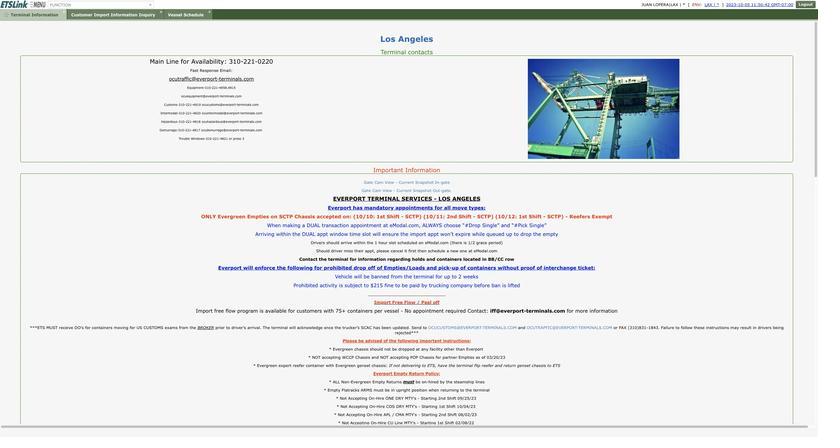 Task type: locate. For each thing, give the bounding box(es) containing it.
1 horizontal spatial information
[[111, 12, 138, 17]]

* left ]
[[717, 2, 720, 7]]

2 | from the left
[[714, 2, 716, 7]]

customer import information inquiry link
[[67, 9, 164, 19]]

* left the [
[[683, 2, 686, 7]]

1 horizontal spatial *
[[717, 2, 720, 7]]

2 * from the left
[[717, 2, 720, 7]]

schedule
[[184, 12, 204, 17]]

inquiry
[[139, 12, 155, 17]]

1 horizontal spatial |
[[714, 2, 716, 7]]

terminal information link
[[0, 9, 67, 19]]

*
[[683, 2, 686, 7], [717, 2, 720, 7]]

lax
[[705, 2, 713, 7]]

information
[[32, 12, 58, 17], [111, 12, 138, 17]]

gmt-
[[772, 2, 782, 7]]

| right lax
[[714, 2, 716, 7]]

11:50:42
[[752, 2, 770, 7]]

0 horizontal spatial |
[[680, 2, 682, 7]]

juan lopera|lax | * [ env: lax | * ] 2023-10-05 11:50:42 gmt-07:00
[[642, 2, 794, 7]]

vessel schedule
[[168, 12, 204, 17]]

information right terminal
[[32, 12, 58, 17]]

1 * from the left
[[683, 2, 686, 7]]

terminal
[[11, 12, 30, 17]]

information right import
[[111, 12, 138, 17]]

0 horizontal spatial *
[[683, 2, 686, 7]]

logout
[[799, 2, 813, 7]]

07:00
[[782, 2, 794, 7]]

lopera|lax
[[654, 2, 679, 7]]

import
[[94, 12, 109, 17]]

Function text field
[[48, 1, 147, 8]]

vessel
[[168, 12, 182, 17]]

|
[[680, 2, 682, 7], [714, 2, 716, 7]]

0 horizontal spatial information
[[32, 12, 58, 17]]

| left the [
[[680, 2, 682, 7]]

customer import information inquiry
[[71, 12, 155, 17]]

terminal information
[[11, 12, 58, 17]]



Task type: describe. For each thing, give the bounding box(es) containing it.
2023-
[[726, 2, 738, 7]]

juan
[[642, 2, 652, 7]]

logout link
[[796, 1, 816, 8]]

env:
[[693, 2, 702, 7]]

1 information from the left
[[32, 12, 58, 17]]

[
[[688, 2, 690, 7]]

2 information from the left
[[111, 12, 138, 17]]

]
[[722, 2, 724, 7]]

10-
[[738, 2, 745, 7]]

vessel schedule link
[[164, 9, 212, 19]]

05
[[745, 2, 750, 7]]

1 | from the left
[[680, 2, 682, 7]]

customer
[[71, 12, 93, 17]]



Task type: vqa. For each thing, say whether or not it's contained in the screenshot.
middle 09/29/2023 07:00
no



